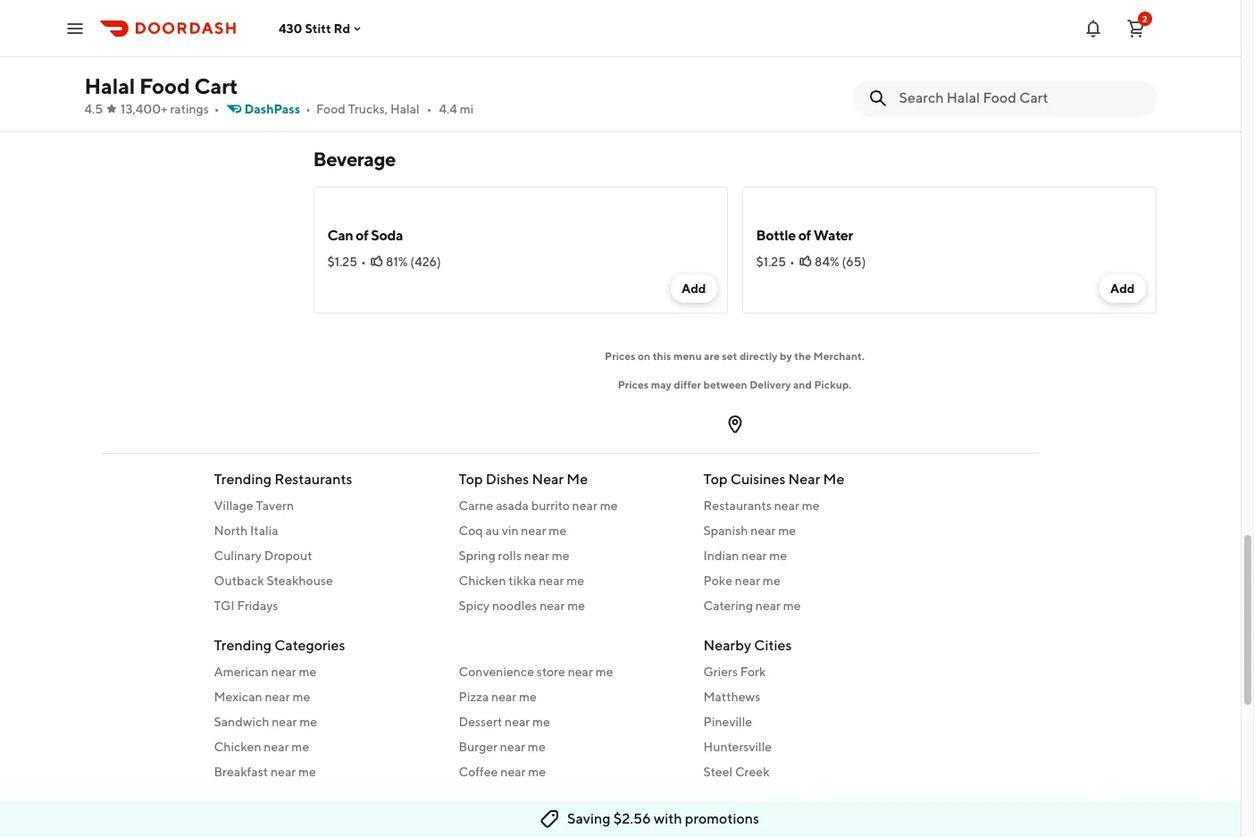Task type: describe. For each thing, give the bounding box(es) containing it.
me inside chicken near me link
[[292, 740, 309, 754]]

huntersville link
[[704, 738, 927, 756]]

matthews
[[704, 690, 761, 704]]

trending for trending restaurants
[[214, 471, 272, 488]]

healthy
[[386, 38, 428, 53]]

dishes
[[486, 471, 529, 488]]

halal food cart
[[84, 73, 238, 98]]

chicken near me link
[[214, 738, 437, 756]]

2 button
[[1119, 10, 1154, 46]]

breakfast near me
[[214, 765, 316, 779]]

fridays
[[237, 599, 278, 613]]

pita
[[405, 14, 430, 31]]

griers fork link
[[704, 663, 927, 681]]

rd
[[334, 21, 350, 35]]

poke near me
[[704, 574, 781, 588]]

spicy noodles near me link
[[459, 597, 682, 615]]

nearby cities
[[704, 637, 792, 654]]

outback steakhouse
[[214, 574, 333, 588]]

me inside "indian near me" link
[[769, 549, 787, 563]]

coq au vin near me
[[459, 524, 567, 538]]

convenience store near me link
[[459, 663, 682, 681]]

(65)
[[842, 255, 866, 269]]

me inside spring rolls near me link
[[552, 549, 570, 563]]

of for can
[[356, 227, 369, 244]]

near right rolls
[[524, 549, 549, 563]]

near down the burger near me
[[501, 765, 526, 779]]

me inside "mexican near me" link
[[293, 690, 310, 704]]

convenience
[[459, 665, 534, 679]]

culinary dropout link
[[214, 547, 437, 565]]

prices may differ between delivery and pickup.
[[618, 378, 852, 391]]

near down spanish near me at the bottom of the page
[[742, 549, 767, 563]]

$1.25 for bottle
[[756, 255, 786, 269]]

beverage
[[313, 147, 396, 171]]

rolls
[[498, 549, 522, 563]]

village
[[214, 499, 253, 513]]

differ
[[674, 378, 701, 391]]

steakhouse
[[267, 574, 333, 588]]

spanish near me link
[[704, 522, 927, 540]]

indian near me link
[[704, 547, 927, 565]]

me inside pizza near me link
[[519, 690, 537, 704]]

me for top dishes near me
[[567, 471, 588, 488]]

carne asada burrito near me
[[459, 499, 618, 513]]

coffee near me
[[459, 765, 546, 779]]

huntersville
[[704, 740, 772, 754]]

directly
[[740, 349, 778, 363]]

griers
[[704, 665, 738, 679]]

add for can of soda
[[682, 281, 706, 296]]

spring rolls near me
[[459, 549, 570, 563]]

village tavern
[[214, 499, 294, 513]]

mi
[[460, 102, 474, 116]]

me inside spicy noodles near me link
[[567, 599, 585, 613]]

burger near me link
[[459, 738, 682, 756]]

cuisines
[[731, 471, 786, 488]]

pineville
[[704, 715, 752, 729]]

indian near me
[[704, 549, 787, 563]]

me inside carne asada burrito near me link
[[600, 499, 618, 513]]

1 horizontal spatial halal
[[390, 102, 420, 116]]

13,400+
[[121, 102, 168, 116]]

falafel
[[342, 14, 384, 31]]

sandwich
[[214, 715, 269, 729]]

carne
[[459, 499, 493, 513]]

tavern
[[256, 499, 294, 513]]

me inside coffee near me link
[[528, 765, 546, 779]]

coq au vin near me link
[[459, 522, 682, 540]]

trending categories
[[214, 637, 345, 654]]

spanish near me
[[704, 524, 796, 538]]

me inside sandwich near me link
[[300, 715, 317, 729]]

me inside the chicken tikka near me link
[[567, 574, 584, 588]]

griers fork
[[704, 665, 766, 679]]

a
[[431, 38, 438, 53]]

top for top dishes near me
[[459, 471, 483, 488]]

9. falafel on pita image
[[601, 0, 728, 110]]

culinary dropout
[[214, 549, 312, 563]]

• down bottle of water
[[790, 255, 795, 269]]

by
[[780, 349, 792, 363]]

vin
[[502, 524, 519, 538]]

store
[[537, 665, 565, 679]]

menu
[[674, 349, 702, 363]]

me for top cuisines near me
[[823, 471, 845, 488]]

matthews link
[[704, 688, 927, 706]]

me inside convenience store near me "link"
[[596, 665, 613, 679]]

mexican near me
[[214, 690, 310, 704]]

culinary
[[214, 549, 262, 563]]

can
[[327, 227, 353, 244]]

restaurants near me link
[[704, 497, 927, 515]]

burger near me
[[459, 740, 546, 754]]

open menu image
[[64, 17, 86, 39]]

me inside "burger near me" link
[[528, 740, 546, 754]]

coffee near me link
[[459, 763, 682, 781]]

pizza near me link
[[459, 688, 682, 706]]

are
[[704, 349, 720, 363]]

near down top cuisines near me
[[774, 499, 800, 513]]

near inside "link"
[[568, 665, 593, 679]]

me inside poke near me link
[[763, 574, 781, 588]]

catering near me link
[[704, 597, 927, 615]]

near down chicken near me
[[271, 765, 296, 779]]

chicken tikka near me
[[459, 574, 584, 588]]

7. falafel salad image
[[1030, 0, 1157, 110]]

0 vertical spatial food
[[139, 73, 190, 98]]

bottle
[[756, 227, 796, 244]]

burrito
[[531, 499, 570, 513]]

near down indian near me
[[735, 574, 760, 588]]

trending restaurants
[[214, 471, 352, 488]]

poke
[[704, 574, 733, 588]]

dropout
[[264, 549, 312, 563]]

near up sandwich near me
[[265, 690, 290, 704]]

pizza near me
[[459, 690, 537, 704]]

of for bottle
[[798, 227, 811, 244]]

chicken tikka near me link
[[459, 572, 682, 590]]

sandwich near me
[[214, 715, 317, 729]]

near for cuisines
[[789, 471, 820, 488]]

near up dessert near me
[[491, 690, 517, 704]]



Task type: vqa. For each thing, say whether or not it's contained in the screenshot.
'Cones'
no



Task type: locate. For each thing, give the bounding box(es) containing it.
me down restaurants near me
[[778, 524, 796, 538]]

me down sandwich near me link
[[292, 740, 309, 754]]

0 horizontal spatial near
[[532, 471, 564, 488]]

prices on this menu are set directly by the merchant .
[[605, 349, 865, 363]]

me down dessert near me
[[528, 740, 546, 754]]

me inside dessert near me link
[[532, 715, 550, 729]]

cities
[[754, 637, 792, 654]]

near up restaurants near me link
[[789, 471, 820, 488]]

0 horizontal spatial restaurants
[[274, 471, 352, 488]]

me up restaurants near me link
[[823, 471, 845, 488]]

me down american near me link
[[293, 690, 310, 704]]

prices left may
[[618, 378, 649, 391]]

0 vertical spatial on
[[386, 14, 402, 31]]

$1.25 • down bottle
[[756, 255, 795, 269]]

prices for prices may differ between delivery and pickup.
[[618, 378, 649, 391]]

me down categories
[[299, 665, 317, 679]]

ratings
[[170, 102, 209, 116]]

food
[[139, 73, 190, 98], [316, 102, 346, 116]]

spring rolls near me link
[[459, 547, 682, 565]]

catering
[[704, 599, 753, 613]]

restaurants up spanish
[[704, 499, 772, 513]]

and
[[362, 38, 383, 53], [793, 378, 812, 391]]

halal up 4.5
[[84, 73, 135, 98]]

0 vertical spatial trending
[[214, 471, 272, 488]]

Item Search search field
[[899, 88, 1142, 108]]

• down cart
[[214, 102, 220, 116]]

dessert near me link
[[459, 713, 682, 731]]

1 vertical spatial restaurants
[[704, 499, 772, 513]]

catering near me
[[704, 599, 801, 613]]

prices for prices on this menu are set directly by the merchant .
[[605, 349, 636, 363]]

near up the burger near me
[[505, 715, 530, 729]]

0 horizontal spatial food
[[139, 73, 190, 98]]

merchant
[[814, 349, 862, 363]]

2 items, open order cart image
[[1126, 17, 1147, 39]]

me down the chicken tikka near me link
[[567, 599, 585, 613]]

village tavern link
[[214, 497, 437, 515]]

2 me from the left
[[823, 471, 845, 488]]

2 of from the left
[[798, 227, 811, 244]]

me down spring rolls near me link
[[567, 574, 584, 588]]

on left this
[[638, 349, 651, 363]]

of right can
[[356, 227, 369, 244]]

and down falafel
[[362, 38, 383, 53]]

american near me
[[214, 665, 317, 679]]

me inside coq au vin near me link
[[549, 524, 567, 538]]

saving
[[567, 810, 611, 827]]

1 horizontal spatial top
[[704, 471, 728, 488]]

cart
[[194, 73, 238, 98]]

top left cuisines
[[704, 471, 728, 488]]

spring
[[459, 549, 496, 563]]

and down the
[[793, 378, 812, 391]]

on left pita
[[386, 14, 402, 31]]

near up burrito
[[532, 471, 564, 488]]

chicken for top
[[459, 574, 506, 588]]

steel creek link
[[704, 763, 927, 781]]

prices left this
[[605, 349, 636, 363]]

me down spanish near me at the bottom of the page
[[769, 549, 787, 563]]

spicy
[[459, 599, 490, 613]]

top for top cuisines near me
[[704, 471, 728, 488]]

near down restaurants near me
[[751, 524, 776, 538]]

dashpass •
[[245, 102, 311, 116]]

0 horizontal spatial halal
[[84, 73, 135, 98]]

add button for can of soda
[[671, 274, 717, 303]]

me up spanish near me link
[[802, 499, 820, 513]]

1 vertical spatial on
[[638, 349, 651, 363]]

430
[[279, 21, 302, 35]]

near for dishes
[[532, 471, 564, 488]]

$2.56
[[614, 810, 651, 827]]

0 horizontal spatial me
[[567, 471, 588, 488]]

me up carne asada burrito near me link
[[567, 471, 588, 488]]

0 horizontal spatial $1.25 •
[[327, 255, 366, 269]]

tgi fridays link
[[214, 597, 437, 615]]

1 horizontal spatial near
[[789, 471, 820, 488]]

dessert
[[459, 715, 502, 729]]

top up "carne"
[[459, 471, 483, 488]]

and for between
[[793, 378, 812, 391]]

$1.25 • down can
[[327, 255, 366, 269]]

me up coq au vin near me link
[[600, 499, 618, 513]]

0 vertical spatial prices
[[605, 349, 636, 363]]

1 horizontal spatial food
[[316, 102, 346, 116]]

1 vertical spatial chicken
[[214, 740, 261, 754]]

4.5
[[84, 102, 103, 116]]

trending up "american"
[[214, 637, 272, 654]]

creek
[[735, 765, 770, 779]]

13,400+ ratings •
[[121, 102, 220, 116]]

and inside the 9. falafel on pita fresh and healthy a vegetarian delight
[[362, 38, 383, 53]]

on inside the 9. falafel on pita fresh and healthy a vegetarian delight
[[386, 14, 402, 31]]

near right tikka
[[539, 574, 564, 588]]

breakfast near me link
[[214, 763, 437, 781]]

me inside catering near me link
[[783, 599, 801, 613]]

add for bottle of water
[[1110, 281, 1135, 296]]

near up coq au vin near me link
[[572, 499, 598, 513]]

1 vertical spatial trending
[[214, 637, 272, 654]]

add button
[[1100, 71, 1146, 99], [671, 274, 717, 303], [1100, 274, 1146, 303]]

2 trending from the top
[[214, 637, 272, 654]]

steel creek
[[704, 765, 770, 779]]

italia
[[250, 524, 278, 538]]

0 vertical spatial restaurants
[[274, 471, 352, 488]]

me
[[567, 471, 588, 488], [823, 471, 845, 488]]

near down mexican near me
[[272, 715, 297, 729]]

0 horizontal spatial chicken
[[214, 740, 261, 754]]

north italia link
[[214, 522, 437, 540]]

set
[[722, 349, 737, 363]]

me inside restaurants near me link
[[802, 499, 820, 513]]

1 horizontal spatial chicken
[[459, 574, 506, 588]]

soda
[[371, 227, 403, 244]]

0 horizontal spatial top
[[459, 471, 483, 488]]

• left 4.4
[[427, 102, 432, 116]]

$1.25 down bottle
[[756, 255, 786, 269]]

trending up village
[[214, 471, 272, 488]]

1 horizontal spatial of
[[798, 227, 811, 244]]

$1.25 down can
[[327, 255, 357, 269]]

this
[[653, 349, 671, 363]]

top
[[459, 471, 483, 488], [704, 471, 728, 488]]

tgi
[[214, 599, 235, 613]]

mexican
[[214, 690, 262, 704]]

notification bell image
[[1083, 17, 1104, 39]]

0 vertical spatial and
[[362, 38, 383, 53]]

near up pizza near me link
[[568, 665, 593, 679]]

1 $1.25 • from the left
[[327, 255, 366, 269]]

saving $2.56 with promotions
[[567, 810, 759, 827]]

convenience store near me
[[459, 665, 613, 679]]

vegetarian
[[440, 38, 500, 53]]

430 stitt rd
[[279, 21, 350, 35]]

2 $1.25 from the left
[[756, 255, 786, 269]]

me down "mexican near me" link
[[300, 715, 317, 729]]

me down "burger near me" link
[[528, 765, 546, 779]]

1 horizontal spatial $1.25
[[756, 255, 786, 269]]

(426)
[[410, 255, 441, 269]]

american near me link
[[214, 663, 437, 681]]

au
[[486, 524, 499, 538]]

1 vertical spatial and
[[793, 378, 812, 391]]

2 top from the left
[[704, 471, 728, 488]]

and for pita
[[362, 38, 383, 53]]

near right vin
[[521, 524, 546, 538]]

0 horizontal spatial of
[[356, 227, 369, 244]]

add button for bottle of water
[[1100, 274, 1146, 303]]

of left water
[[798, 227, 811, 244]]

carne asada burrito near me link
[[459, 497, 682, 515]]

1 $1.25 from the left
[[327, 255, 357, 269]]

near down dessert near me
[[500, 740, 525, 754]]

near
[[532, 471, 564, 488], [789, 471, 820, 488]]

me up catering near me
[[763, 574, 781, 588]]

me down convenience store near me
[[519, 690, 537, 704]]

$1.25 for can
[[327, 255, 357, 269]]

food up 13,400+ ratings •
[[139, 73, 190, 98]]

spanish
[[704, 524, 748, 538]]

chicken down spring
[[459, 574, 506, 588]]

1 of from the left
[[356, 227, 369, 244]]

2 near from the left
[[789, 471, 820, 488]]

$1.25 • for can
[[327, 255, 366, 269]]

water
[[814, 227, 853, 244]]

on
[[386, 14, 402, 31], [638, 349, 651, 363]]

me inside spanish near me link
[[778, 524, 796, 538]]

1 horizontal spatial restaurants
[[704, 499, 772, 513]]

81%
[[386, 255, 408, 269]]

chicken near me
[[214, 740, 309, 754]]

1 near from the left
[[532, 471, 564, 488]]

me up the chicken tikka near me link
[[552, 549, 570, 563]]

me inside breakfast near me link
[[298, 765, 316, 779]]

food trucks, halal • 4.4 mi
[[316, 102, 474, 116]]

halal right trucks, on the left
[[390, 102, 420, 116]]

fork
[[741, 665, 766, 679]]

me up "burger near me" link
[[532, 715, 550, 729]]

.
[[862, 349, 865, 363]]

$1.25 • for bottle
[[756, 255, 795, 269]]

near down the chicken tikka near me link
[[540, 599, 565, 613]]

chicken up breakfast
[[214, 740, 261, 754]]

1 horizontal spatial on
[[638, 349, 651, 363]]

0 horizontal spatial on
[[386, 14, 402, 31]]

chicken for trending
[[214, 740, 261, 754]]

near down poke near me
[[756, 599, 781, 613]]

food left trucks, on the left
[[316, 102, 346, 116]]

1 vertical spatial food
[[316, 102, 346, 116]]

me down poke near me link
[[783, 599, 801, 613]]

steel
[[704, 765, 733, 779]]

1 trending from the top
[[214, 471, 272, 488]]

trending
[[214, 471, 272, 488], [214, 637, 272, 654]]

430 stitt rd button
[[279, 21, 365, 35]]

• right dashpass
[[306, 102, 311, 116]]

can of soda
[[327, 227, 403, 244]]

1 vertical spatial halal
[[390, 102, 420, 116]]

pickup.
[[814, 378, 852, 391]]

coq
[[459, 524, 483, 538]]

the
[[794, 349, 811, 363]]

trending for trending categories
[[214, 637, 272, 654]]

me down burrito
[[549, 524, 567, 538]]

1 horizontal spatial me
[[823, 471, 845, 488]]

0 vertical spatial halal
[[84, 73, 135, 98]]

$1.25
[[327, 255, 357, 269], [756, 255, 786, 269]]

me down chicken near me link
[[298, 765, 316, 779]]

1 vertical spatial prices
[[618, 378, 649, 391]]

of
[[356, 227, 369, 244], [798, 227, 811, 244]]

2 $1.25 • from the left
[[756, 255, 795, 269]]

near down sandwich near me
[[264, 740, 289, 754]]

0 horizontal spatial and
[[362, 38, 383, 53]]

restaurants up village tavern link
[[274, 471, 352, 488]]

me inside american near me link
[[299, 665, 317, 679]]

1 horizontal spatial $1.25 •
[[756, 255, 795, 269]]

outback
[[214, 574, 264, 588]]

1 top from the left
[[459, 471, 483, 488]]

dashpass
[[245, 102, 300, 116]]

near down trending categories
[[271, 665, 296, 679]]

0 horizontal spatial $1.25
[[327, 255, 357, 269]]

me up pizza near me link
[[596, 665, 613, 679]]

0 vertical spatial chicken
[[459, 574, 506, 588]]

restaurants near me
[[704, 499, 820, 513]]

mexican near me link
[[214, 688, 437, 706]]

• down can of soda
[[361, 255, 366, 269]]

2
[[1143, 13, 1148, 24]]

1 horizontal spatial and
[[793, 378, 812, 391]]

outback steakhouse link
[[214, 572, 437, 590]]

1 me from the left
[[567, 471, 588, 488]]



